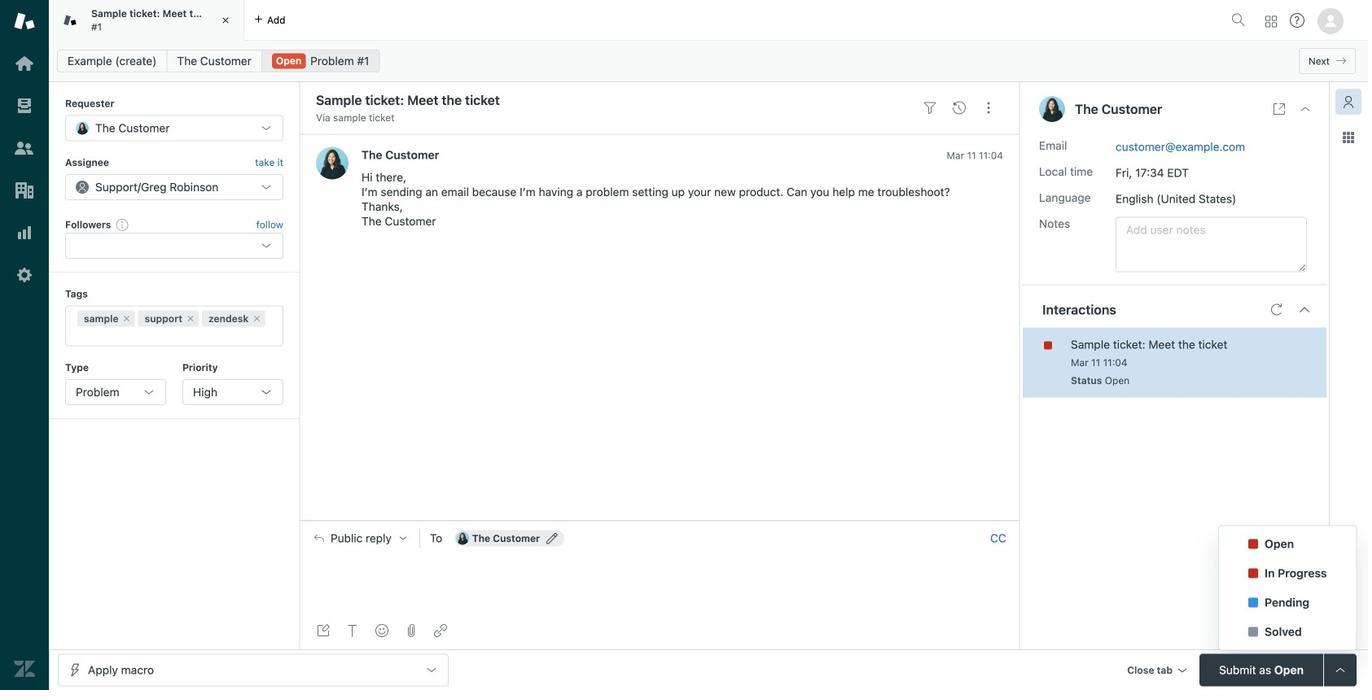 Task type: vqa. For each thing, say whether or not it's contained in the screenshot.
hide composer icon
yes



Task type: describe. For each thing, give the bounding box(es) containing it.
view more details image
[[1273, 103, 1286, 116]]

zendesk products image
[[1266, 16, 1277, 27]]

customers image
[[14, 138, 35, 159]]

events image
[[953, 102, 966, 115]]

ticket actions image
[[982, 102, 995, 115]]

get help image
[[1290, 13, 1305, 28]]

secondary element
[[49, 45, 1368, 77]]

customer context image
[[1342, 95, 1355, 108]]

Add user notes text field
[[1116, 217, 1307, 272]]

remove image
[[122, 314, 132, 324]]

Mar 11 11:04 text field
[[1071, 357, 1128, 369]]

close image
[[217, 12, 234, 29]]

Subject field
[[313, 90, 912, 110]]

draft mode image
[[317, 625, 330, 638]]

tabs tab list
[[49, 0, 1225, 41]]

add link (cmd k) image
[[434, 625, 447, 638]]

views image
[[14, 95, 35, 116]]



Task type: locate. For each thing, give the bounding box(es) containing it.
hide composer image
[[653, 514, 666, 527]]

displays possible ticket submission types image
[[1334, 664, 1347, 677]]

edit user image
[[546, 533, 558, 544]]

organizations image
[[14, 180, 35, 201]]

add attachment image
[[405, 625, 418, 638]]

Mar 11 11:04 text field
[[947, 150, 1003, 161]]

get started image
[[14, 53, 35, 74]]

0 horizontal spatial remove image
[[186, 314, 195, 324]]

zendesk support image
[[14, 11, 35, 32]]

remove image
[[186, 314, 195, 324], [252, 314, 262, 324]]

admin image
[[14, 265, 35, 286]]

close image
[[1299, 103, 1312, 116]]

format text image
[[346, 625, 359, 638]]

info on adding followers image
[[116, 218, 129, 231]]

insert emojis image
[[375, 625, 388, 638]]

1 horizontal spatial remove image
[[252, 314, 262, 324]]

zendesk image
[[14, 659, 35, 680]]

main element
[[0, 0, 49, 691]]

tab
[[49, 0, 244, 41]]

filter image
[[923, 102, 937, 115]]

customer@example.com image
[[456, 532, 469, 545]]

reporting image
[[14, 222, 35, 243]]

2 remove image from the left
[[252, 314, 262, 324]]

apps image
[[1342, 131, 1355, 144]]

user image
[[1039, 96, 1065, 122]]

avatar image
[[316, 147, 349, 179]]

1 remove image from the left
[[186, 314, 195, 324]]



